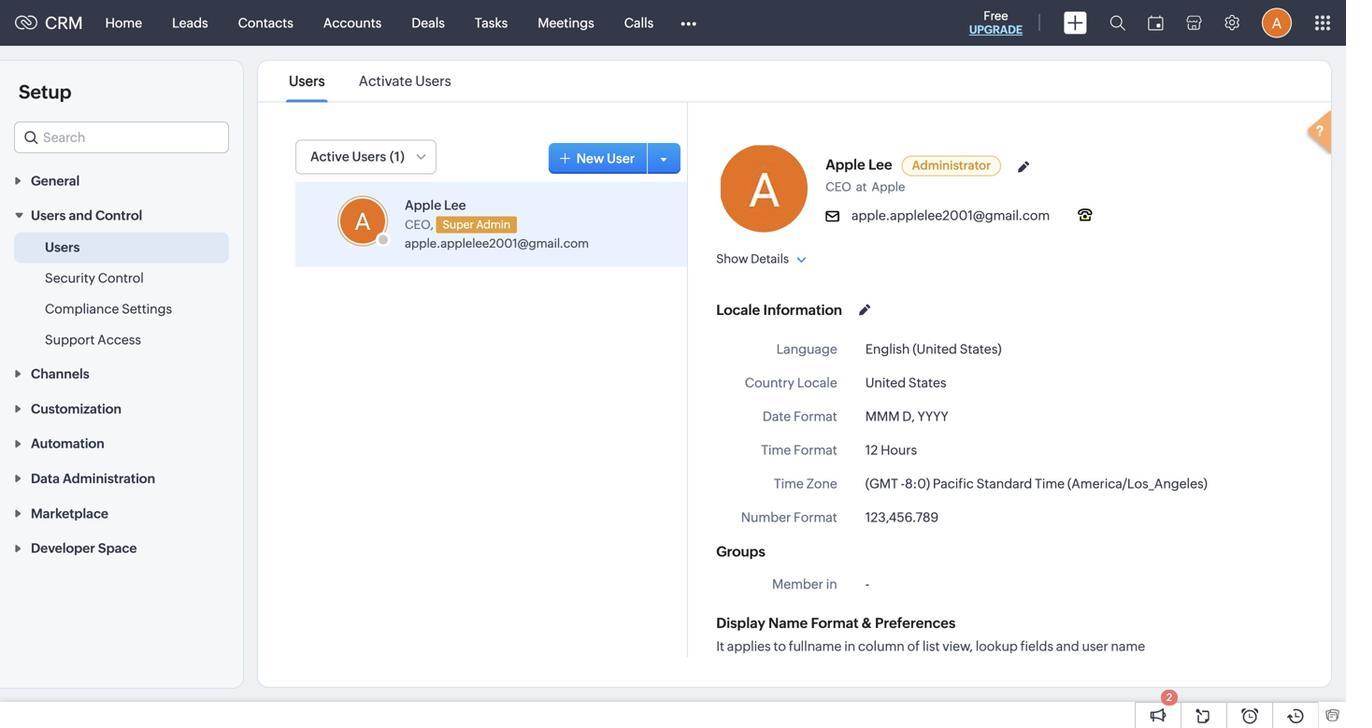 Task type: describe. For each thing, give the bounding box(es) containing it.
developer
[[31, 541, 95, 556]]

upgrade
[[970, 23, 1023, 36]]

customization
[[31, 402, 122, 416]]

crm link
[[15, 13, 83, 32]]

in inside display name format & preferences it applies to fullname in column of list view, lookup fields and user name
[[845, 639, 856, 654]]

name
[[1111, 639, 1146, 654]]

general button
[[0, 163, 243, 198]]

states
[[909, 375, 947, 390]]

deals
[[412, 15, 445, 30]]

accounts link
[[308, 0, 397, 45]]

time for time zone
[[774, 476, 804, 491]]

groups
[[717, 544, 766, 560]]

admin
[[476, 218, 511, 231]]

information
[[764, 302, 843, 318]]

compliance
[[45, 302, 119, 317]]

format for time format
[[794, 443, 838, 458]]

contacts link
[[223, 0, 308, 45]]

data administration button
[[0, 461, 243, 496]]

mmm d, yyyy
[[866, 409, 949, 424]]

time zone
[[774, 476, 838, 491]]

home link
[[90, 0, 157, 45]]

display
[[717, 615, 766, 632]]

fields
[[1021, 639, 1054, 654]]

security control
[[45, 271, 144, 286]]

access
[[98, 333, 141, 348]]

time for time format
[[761, 443, 791, 458]]

show details
[[717, 252, 789, 266]]

users and control region
[[0, 233, 243, 356]]

user
[[607, 151, 635, 166]]

d,
[[903, 409, 915, 424]]

name
[[769, 615, 808, 632]]

1 vertical spatial apple.applelee2001@gmail.com
[[405, 237, 589, 251]]

users link for the activate users link at the top of the page
[[286, 73, 328, 89]]

calendar image
[[1148, 15, 1164, 30]]

Other Modules field
[[669, 8, 709, 38]]

to
[[774, 639, 786, 654]]

users inside region
[[45, 240, 80, 255]]

number
[[741, 510, 791, 525]]

language
[[777, 342, 838, 357]]

create menu element
[[1053, 0, 1099, 45]]

support access link
[[45, 331, 141, 349]]

home
[[105, 15, 142, 30]]

leads link
[[157, 0, 223, 45]]

deals link
[[397, 0, 460, 45]]

free upgrade
[[970, 9, 1023, 36]]

Search text field
[[15, 123, 228, 152]]

channels
[[31, 367, 89, 382]]

meetings link
[[523, 0, 609, 45]]

hours
[[881, 443, 918, 458]]

member in
[[772, 577, 838, 592]]

new user
[[577, 151, 635, 166]]

fullname
[[789, 639, 842, 654]]

profile element
[[1251, 0, 1304, 45]]

(united
[[913, 342, 958, 357]]

general
[[31, 173, 80, 188]]

member
[[772, 577, 824, 592]]

country locale
[[745, 375, 838, 390]]

0 vertical spatial -
[[901, 476, 905, 491]]

users (1)
[[352, 149, 405, 164]]

states)
[[960, 342, 1002, 357]]

developer space button
[[0, 531, 243, 565]]

country
[[745, 375, 795, 390]]

profile image
[[1262, 8, 1292, 38]]

tasks link
[[460, 0, 523, 45]]

pacific
[[933, 476, 974, 491]]

administration
[[63, 471, 155, 486]]

data administration
[[31, 471, 155, 486]]

new user button
[[549, 143, 654, 174]]

settings
[[122, 302, 172, 317]]

user
[[1082, 639, 1109, 654]]

marketplace button
[[0, 496, 243, 531]]

compliance settings link
[[45, 300, 172, 319]]

2 horizontal spatial apple
[[872, 180, 906, 194]]

setup
[[19, 81, 72, 103]]

apple lee
[[826, 156, 893, 173]]

8:0)
[[905, 476, 931, 491]]

administrator
[[912, 159, 991, 173]]

ceo
[[826, 180, 852, 194]]

create menu image
[[1064, 12, 1088, 34]]

ceo at apple
[[826, 180, 906, 194]]

2
[[1167, 692, 1173, 704]]

contacts
[[238, 15, 293, 30]]

lookup
[[976, 639, 1018, 654]]



Task type: locate. For each thing, give the bounding box(es) containing it.
1 horizontal spatial locale
[[797, 375, 838, 390]]

users and control button
[[0, 198, 243, 233]]

locale down language
[[797, 375, 838, 390]]

security
[[45, 271, 95, 286]]

active
[[310, 149, 350, 164]]

None field
[[14, 122, 229, 153]]

in left column
[[845, 639, 856, 654]]

0 vertical spatial lee
[[869, 156, 893, 173]]

active users (1)
[[310, 149, 405, 164]]

1 vertical spatial in
[[845, 639, 856, 654]]

format up time format
[[794, 409, 838, 424]]

-
[[901, 476, 905, 491], [866, 577, 870, 592]]

customization button
[[0, 391, 243, 426]]

1 vertical spatial and
[[1057, 639, 1080, 654]]

control inside region
[[98, 271, 144, 286]]

1 vertical spatial -
[[866, 577, 870, 592]]

standard
[[977, 476, 1033, 491]]

accounts
[[323, 15, 382, 30]]

0 horizontal spatial lee
[[444, 198, 466, 213]]

number format
[[741, 510, 838, 525]]

1 horizontal spatial and
[[1057, 639, 1080, 654]]

0 vertical spatial apple.applelee2001@gmail.com
[[852, 208, 1050, 223]]

free
[[984, 9, 1009, 23]]

apple up ceo,
[[405, 198, 442, 213]]

lee for apple lee ceo, super admin apple.applelee2001@gmail.com
[[444, 198, 466, 213]]

security control link
[[45, 269, 144, 288]]

&
[[862, 615, 872, 632]]

zone
[[807, 476, 838, 491]]

0 vertical spatial apple
[[826, 156, 866, 173]]

crm
[[45, 13, 83, 32]]

calls link
[[609, 0, 669, 45]]

0 horizontal spatial apple
[[405, 198, 442, 213]]

lee up super
[[444, 198, 466, 213]]

developer space
[[31, 541, 137, 556]]

0 horizontal spatial users link
[[45, 238, 80, 257]]

mmm
[[866, 409, 900, 424]]

locale
[[717, 302, 761, 318], [797, 375, 838, 390]]

0 horizontal spatial in
[[826, 577, 838, 592]]

control down general dropdown button
[[95, 208, 142, 223]]

lee
[[869, 156, 893, 173], [444, 198, 466, 213]]

channels button
[[0, 356, 243, 391]]

leads
[[172, 15, 208, 30]]

0 vertical spatial control
[[95, 208, 142, 223]]

united states
[[866, 375, 947, 390]]

format inside display name format & preferences it applies to fullname in column of list view, lookup fields and user name
[[811, 615, 859, 632]]

time right standard
[[1035, 476, 1065, 491]]

1 horizontal spatial in
[[845, 639, 856, 654]]

lee inside apple lee ceo, super admin apple.applelee2001@gmail.com
[[444, 198, 466, 213]]

0 horizontal spatial -
[[866, 577, 870, 592]]

1 vertical spatial apple
[[872, 180, 906, 194]]

in right member on the bottom of the page
[[826, 577, 838, 592]]

locale information
[[717, 302, 843, 318]]

format for number format
[[794, 510, 838, 525]]

and inside "dropdown button"
[[69, 208, 93, 223]]

(gmt -8:0) pacific standard time (america/los_angeles)
[[866, 476, 1208, 491]]

- up &
[[866, 577, 870, 592]]

0 vertical spatial users link
[[286, 73, 328, 89]]

apple for apple lee
[[826, 156, 866, 173]]

users up security
[[45, 240, 80, 255]]

apple
[[826, 156, 866, 173], [872, 180, 906, 194], [405, 198, 442, 213]]

apple.applelee2001@gmail.com link
[[405, 237, 589, 251]]

lee up apple link
[[869, 156, 893, 173]]

new
[[577, 151, 604, 166]]

2 vertical spatial apple
[[405, 198, 442, 213]]

format up fullname on the bottom
[[811, 615, 859, 632]]

0 vertical spatial in
[[826, 577, 838, 592]]

applies
[[727, 639, 771, 654]]

in
[[826, 577, 838, 592], [845, 639, 856, 654]]

yyyy
[[918, 409, 949, 424]]

format down zone
[[794, 510, 838, 525]]

search image
[[1110, 15, 1126, 31]]

and left user
[[1057, 639, 1080, 654]]

list containing users
[[272, 61, 468, 101]]

date format
[[763, 409, 838, 424]]

control
[[95, 208, 142, 223], [98, 271, 144, 286]]

1 vertical spatial locale
[[797, 375, 838, 390]]

format up zone
[[794, 443, 838, 458]]

0 vertical spatial and
[[69, 208, 93, 223]]

it
[[717, 639, 725, 654]]

12 hours
[[866, 443, 918, 458]]

time
[[761, 443, 791, 458], [774, 476, 804, 491], [1035, 476, 1065, 491]]

1 horizontal spatial -
[[901, 476, 905, 491]]

1 horizontal spatial users link
[[286, 73, 328, 89]]

activate users
[[359, 73, 451, 89]]

1 horizontal spatial lee
[[869, 156, 893, 173]]

apple.applelee2001@gmail.com down admin
[[405, 237, 589, 251]]

0 vertical spatial locale
[[717, 302, 761, 318]]

1 horizontal spatial apple
[[826, 156, 866, 173]]

control inside "dropdown button"
[[95, 208, 142, 223]]

users down 'contacts' link
[[289, 73, 325, 89]]

0 horizontal spatial locale
[[717, 302, 761, 318]]

list
[[272, 61, 468, 101]]

search element
[[1099, 0, 1137, 46]]

and inside display name format & preferences it applies to fullname in column of list view, lookup fields and user name
[[1057, 639, 1080, 654]]

date
[[763, 409, 791, 424]]

calls
[[624, 15, 654, 30]]

apple for apple lee ceo, super admin apple.applelee2001@gmail.com
[[405, 198, 442, 213]]

0 horizontal spatial apple.applelee2001@gmail.com
[[405, 237, 589, 251]]

users link for security control link
[[45, 238, 80, 257]]

format for date format
[[794, 409, 838, 424]]

control up compliance settings
[[98, 271, 144, 286]]

and
[[69, 208, 93, 223], [1057, 639, 1080, 654]]

apple.applelee2001@gmail.com
[[852, 208, 1050, 223], [405, 237, 589, 251]]

apple lee ceo, super admin apple.applelee2001@gmail.com
[[405, 198, 589, 251]]

users link up security
[[45, 238, 80, 257]]

1 vertical spatial users link
[[45, 238, 80, 257]]

(america/los_angeles)
[[1068, 476, 1208, 491]]

format
[[794, 409, 838, 424], [794, 443, 838, 458], [794, 510, 838, 525], [811, 615, 859, 632]]

12
[[866, 443, 878, 458]]

users
[[289, 73, 325, 89], [415, 73, 451, 89], [31, 208, 66, 223], [45, 240, 80, 255]]

list
[[923, 639, 940, 654]]

0 horizontal spatial and
[[69, 208, 93, 223]]

apple right at
[[872, 180, 906, 194]]

apple up ceo at the top right
[[826, 156, 866, 173]]

apple.applelee2001@gmail.com down administrator
[[852, 208, 1050, 223]]

preferences
[[875, 615, 956, 632]]

apple inside apple lee ceo, super admin apple.applelee2001@gmail.com
[[405, 198, 442, 213]]

users inside "dropdown button"
[[31, 208, 66, 223]]

column
[[859, 639, 905, 654]]

users link down 'contacts' link
[[286, 73, 328, 89]]

1 vertical spatial control
[[98, 271, 144, 286]]

view,
[[943, 639, 973, 654]]

english
[[866, 342, 910, 357]]

space
[[98, 541, 137, 556]]

united
[[866, 375, 906, 390]]

1 vertical spatial lee
[[444, 198, 466, 213]]

lee for apple lee
[[869, 156, 893, 173]]

time format
[[761, 443, 838, 458]]

ceo,
[[405, 218, 434, 232]]

at
[[856, 180, 867, 194]]

and down general
[[69, 208, 93, 223]]

1 horizontal spatial apple.applelee2001@gmail.com
[[852, 208, 1050, 223]]

display name format & preferences it applies to fullname in column of list view, lookup fields and user name
[[717, 615, 1146, 654]]

activate users link
[[356, 73, 454, 89]]

support
[[45, 333, 95, 348]]

(gmt
[[866, 476, 899, 491]]

time down date
[[761, 443, 791, 458]]

time left zone
[[774, 476, 804, 491]]

users right activate
[[415, 73, 451, 89]]

meetings
[[538, 15, 594, 30]]

users down general
[[31, 208, 66, 223]]

super
[[443, 218, 474, 231]]

users link inside region
[[45, 238, 80, 257]]

show
[[717, 252, 749, 266]]

- right (gmt
[[901, 476, 905, 491]]

locale down show at the right top of the page
[[717, 302, 761, 318]]



Task type: vqa. For each thing, say whether or not it's contained in the screenshot.


